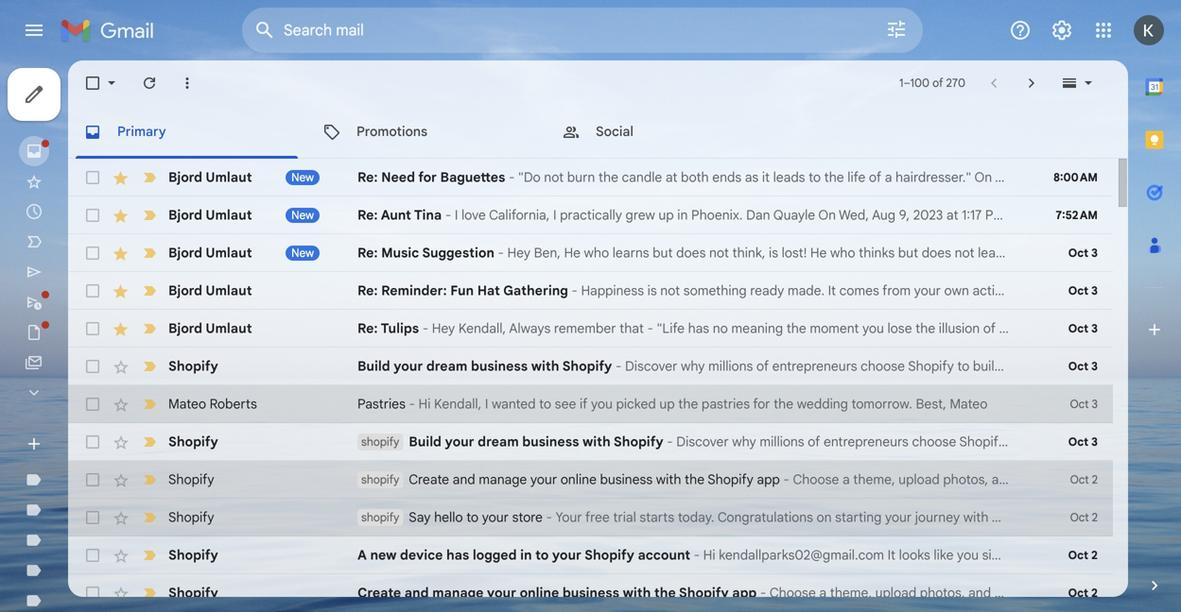 Task type: locate. For each thing, give the bounding box(es) containing it.
tab list containing primary
[[68, 106, 1128, 159]]

1 vertical spatial up
[[659, 396, 675, 413]]

hey
[[432, 321, 455, 337]]

2 vertical spatial shopify
[[361, 511, 399, 525]]

shopify for say hello to your store
[[361, 511, 399, 525]]

tab list up practically
[[68, 106, 1128, 159]]

3 3 from the top
[[1091, 322, 1098, 336]]

your
[[394, 358, 423, 375], [445, 434, 474, 451], [530, 472, 557, 488], [482, 510, 509, 526], [885, 510, 912, 526], [552, 547, 581, 564], [487, 585, 516, 602]]

1 vertical spatial shopify
[[361, 473, 399, 487]]

3 new from the top
[[291, 246, 314, 261]]

row down social
[[68, 197, 1181, 235]]

1 3 from the top
[[1091, 246, 1098, 261]]

3 for pastries - hi kendall, i wanted to see if you picked up the pastries for the wedding tomorrow. best, mateo
[[1092, 398, 1098, 412]]

2 mateo from the left
[[950, 396, 988, 413]]

app down congratulations at the bottom right of page
[[732, 585, 757, 602]]

being
[[999, 321, 1033, 337]]

1 new from the top
[[291, 171, 314, 185]]

0 horizontal spatial mateo
[[168, 396, 206, 413]]

a new device has logged in to your shopify account -
[[357, 547, 703, 564]]

- right account
[[694, 547, 700, 564]]

bjord umlaut for re: aunt tina
[[168, 207, 252, 224]]

1 vertical spatial online
[[520, 585, 559, 602]]

5 bjord umlaut from the top
[[168, 321, 252, 337]]

music
[[381, 245, 419, 261]]

your down your
[[552, 547, 581, 564]]

settings image
[[1051, 19, 1073, 42]]

online
[[560, 472, 597, 488], [520, 585, 559, 602]]

1 vertical spatial bjord umlaut cell
[[168, 206, 357, 225]]

why
[[681, 358, 705, 375], [732, 434, 756, 451]]

0 horizontal spatial and
[[404, 585, 429, 602]]

2 re: from the top
[[357, 207, 378, 224]]

i
[[455, 207, 458, 224], [553, 207, 556, 224], [485, 396, 488, 413]]

manage down device
[[432, 585, 484, 602]]

bjord for re: music suggestion
[[168, 245, 202, 261]]

you left lose
[[862, 321, 884, 337]]

shopify inside shopify build your dream business with shopify - discover why millions of entrepreneurs choose shopify to build their business. ﻿͏ ﻿͏ ﻿͏ ﻿͏ ﻿͏ ﻿͏ ﻿͏ ﻿͏ ﻿͏ ﻿͏
[[361, 435, 399, 450]]

shopify for create and manage your online business with the shopify app
[[361, 473, 399, 487]]

re: left aunt
[[357, 207, 378, 224]]

wanted
[[492, 396, 536, 413]]

dream
[[426, 358, 467, 375], [478, 434, 519, 451]]

primary
[[117, 123, 166, 140]]

pm
[[985, 207, 1004, 224]]

2 row from the top
[[68, 197, 1181, 235]]

0 horizontal spatial build
[[973, 358, 1002, 375]]

online down a new device has logged in to your shopify account - on the bottom
[[520, 585, 559, 602]]

mateo right "best,"
[[950, 396, 988, 413]]

0 vertical spatial shopify
[[361, 435, 399, 450]]

choose down "best,"
[[912, 434, 956, 451]]

create
[[409, 472, 449, 488], [357, 585, 401, 602]]

2 bjord umlaut cell from the top
[[168, 206, 357, 225]]

row down that
[[68, 348, 1181, 386]]

row
[[68, 159, 1113, 197], [68, 197, 1181, 235], [68, 235, 1113, 272], [68, 272, 1113, 310], [68, 310, 1181, 348], [68, 348, 1181, 386], [68, 386, 1113, 424], [68, 424, 1181, 461], [68, 461, 1113, 499], [68, 499, 1172, 537], [68, 537, 1113, 575], [68, 575, 1113, 613]]

bjord for re: aunt tina
[[168, 207, 202, 224]]

shopify
[[168, 358, 218, 375], [562, 358, 612, 375], [908, 358, 954, 375], [168, 434, 218, 451], [614, 434, 663, 451], [959, 434, 1005, 451], [168, 472, 214, 488], [708, 472, 753, 488], [168, 510, 214, 526], [168, 547, 218, 564], [584, 547, 634, 564], [168, 585, 218, 602], [679, 585, 729, 602]]

1 horizontal spatial millions
[[760, 434, 804, 451]]

re: left need
[[357, 169, 378, 186]]

6 row from the top
[[68, 348, 1181, 386]]

remember
[[554, 321, 616, 337]]

1 vertical spatial has
[[446, 547, 469, 564]]

0 vertical spatial choose
[[861, 358, 905, 375]]

2 ͏‌ from the left
[[1145, 510, 1148, 526]]

- up the hat
[[498, 245, 504, 261]]

oct 2 for 4th row from the bottom
[[1070, 473, 1098, 487]]

kendall, down the hat
[[458, 321, 506, 337]]

3 shopify from the top
[[361, 511, 399, 525]]

and down device
[[404, 585, 429, 602]]

1 vertical spatial for
[[753, 396, 770, 413]]

main menu image
[[23, 19, 45, 42]]

0 vertical spatial you
[[862, 321, 884, 337]]

trial
[[613, 510, 636, 526]]

3 bjord umlaut from the top
[[168, 245, 252, 261]]

mateo left roberts
[[168, 396, 206, 413]]

re:
[[357, 169, 378, 186], [357, 207, 378, 224], [357, 245, 378, 261], [357, 283, 378, 299], [357, 321, 378, 337]]

0 horizontal spatial of
[[756, 358, 769, 375]]

3 for re: music suggestion -
[[1091, 246, 1098, 261]]

3 bjord umlaut cell from the top
[[168, 244, 357, 263]]

-
[[509, 169, 515, 186], [445, 207, 451, 224], [498, 245, 504, 261], [572, 283, 578, 299], [422, 321, 428, 337], [647, 321, 653, 337], [616, 358, 622, 375], [409, 396, 415, 413], [667, 434, 673, 451], [783, 472, 789, 488], [546, 510, 552, 526], [694, 547, 700, 564], [760, 585, 766, 602]]

create down new
[[357, 585, 401, 602]]

oct 2 for 1st row from the bottom
[[1068, 587, 1098, 601]]

tina
[[414, 207, 442, 224]]

0 vertical spatial their
[[1006, 358, 1034, 375]]

tab list
[[1128, 61, 1181, 545], [68, 106, 1128, 159]]

7 row from the top
[[68, 386, 1113, 424]]

discover down pastries at the right bottom of page
[[676, 434, 729, 451]]

1 vertical spatial build
[[1024, 434, 1054, 451]]

1 bjord from the top
[[168, 169, 202, 186]]

re: for re: music suggestion -
[[357, 245, 378, 261]]

for
[[418, 169, 437, 186], [753, 396, 770, 413]]

1 vertical spatial entrepreneurs
[[824, 434, 909, 451]]

1 horizontal spatial build
[[409, 434, 442, 451]]

1 horizontal spatial dream
[[478, 434, 519, 451]]

None checkbox
[[83, 168, 102, 187], [83, 206, 102, 225], [83, 244, 102, 263], [83, 282, 102, 301], [83, 395, 102, 414], [83, 433, 102, 452], [83, 509, 102, 528], [83, 547, 102, 565], [83, 584, 102, 603], [83, 168, 102, 187], [83, 206, 102, 225], [83, 244, 102, 263], [83, 282, 102, 301], [83, 395, 102, 414], [83, 433, 102, 452], [83, 509, 102, 528], [83, 547, 102, 565], [83, 584, 102, 603]]

re: left reminder: on the top left
[[357, 283, 378, 299]]

your left journey
[[885, 510, 912, 526]]

0 horizontal spatial i
[[455, 207, 458, 224]]

1 horizontal spatial build
[[1024, 434, 1054, 451]]

1 row from the top
[[68, 159, 1113, 197]]

0 vertical spatial for
[[418, 169, 437, 186]]

re: for re: tulips - hey kendall, always remember that - "life has no meaning the moment you lose the illusion of being eternal." jean-paul sartr
[[357, 321, 378, 337]]

millions
[[708, 358, 753, 375], [760, 434, 804, 451]]

Search mail text field
[[284, 21, 832, 40]]

has left no
[[688, 321, 709, 337]]

build down illusion
[[973, 358, 1002, 375]]

1 100
[[899, 76, 930, 90]]

9 row from the top
[[68, 461, 1113, 499]]

2 shopify from the top
[[361, 473, 399, 487]]

1 vertical spatial their
[[1057, 434, 1085, 451]]

dream down hey
[[426, 358, 467, 375]]

today.
[[678, 510, 714, 526]]

1 bjord umlaut from the top
[[168, 169, 252, 186]]

5 3 from the top
[[1092, 398, 1098, 412]]

5 umlaut from the top
[[206, 321, 252, 337]]

3 ͏‌ from the left
[[1148, 510, 1152, 526]]

7 ͏‌ from the left
[[1162, 510, 1165, 526]]

9,
[[899, 207, 910, 224]]

you
[[862, 321, 884, 337], [591, 396, 613, 413]]

0 horizontal spatial for
[[418, 169, 437, 186]]

1 mateo from the left
[[168, 396, 206, 413]]

more image
[[178, 74, 197, 93]]

row down 'picked'
[[68, 424, 1181, 461]]

0 horizontal spatial millions
[[708, 358, 753, 375]]

umlaut for re: aunt tina
[[206, 207, 252, 224]]

app up shopify say hello to your store - your free trial starts today. congratulations on starting your journey with shopify. ﻿͏ ﻿͏ ﻿͏ ﻿͏ ﻿͏ ﻿͏ ﻿͏ ﻿͏ ﻿͏ ﻿͏ ﻿͏ ﻿͏ ﻿͏ ﻿͏ ﻿͏ ﻿͏ ﻿͏ ﻿͏ ﻿͏ ﻿͏ ﻿͏ ﻿͏ ﻿͏ ﻿͏ ﻿͏ ﻿͏ ﻿͏ ﻿͏ ﻿͏ ﻿͏ ͏‌ ͏‌ ͏‌ ͏‌ ͏‌ ͏‌ ͏‌ ͏‌ ͏‌
[[757, 472, 780, 488]]

1 horizontal spatial online
[[560, 472, 597, 488]]

0 horizontal spatial dream
[[426, 358, 467, 375]]

1 vertical spatial build
[[409, 434, 442, 451]]

1 horizontal spatial has
[[688, 321, 709, 337]]

0 vertical spatial has
[[688, 321, 709, 337]]

on
[[817, 510, 832, 526]]

oct 2 for 3rd row from the bottom
[[1070, 511, 1098, 525]]

2 vertical spatial bjord umlaut cell
[[168, 244, 357, 263]]

create and manage your online business with the shopify app -
[[357, 585, 770, 602]]

3 umlaut from the top
[[206, 245, 252, 261]]

3 bjord from the top
[[168, 245, 202, 261]]

6 3 from the top
[[1091, 435, 1098, 450]]

4 re: from the top
[[357, 283, 378, 299]]

oct for build your dream business with shopify - discover why millions of entrepreneurs choose shopify to build their business. ﻿͏ ﻿͏ ﻿͏ ﻿͏ ﻿͏ ﻿͏ ﻿͏ ﻿͏ ﻿͏ ﻿͏ ﻿͏ ﻿͏ ﻿͏ ﻿͏ ﻿͏ ﻿͏ ﻿͏ ﻿͏ ﻿͏ ﻿͏ ﻿͏ ﻿͏ ﻿͏ ﻿͏ ﻿͏ 
[[1068, 360, 1088, 374]]

1 horizontal spatial i
[[485, 396, 488, 413]]

bjord umlaut
[[168, 169, 252, 186], [168, 207, 252, 224], [168, 245, 252, 261], [168, 283, 252, 299], [168, 321, 252, 337]]

entrepreneurs down tomorrow.
[[824, 434, 909, 451]]

i right california,
[[553, 207, 556, 224]]

discover
[[625, 358, 677, 375], [676, 434, 729, 451]]

1 horizontal spatial and
[[453, 472, 475, 488]]

oct 2 for 2nd row from the bottom
[[1068, 549, 1098, 563]]

- down shopify build your dream business with shopify - discover why millions of entrepreneurs choose shopify to build their business. ﻿͏ ﻿͏ ﻿͏ ﻿͏ ﻿͏ ﻿͏ ﻿͏ ﻿͏ ﻿͏ ﻿͏
[[783, 472, 789, 488]]

0 vertical spatial why
[[681, 358, 705, 375]]

to right hello
[[466, 510, 479, 526]]

social tab
[[547, 106, 785, 159]]

with down account
[[623, 585, 651, 602]]

umlaut
[[206, 169, 252, 186], [206, 207, 252, 224], [206, 245, 252, 261], [206, 283, 252, 299], [206, 321, 252, 337]]

the left wedding
[[774, 396, 793, 413]]

up
[[658, 207, 674, 224], [659, 396, 675, 413]]

in left phoenix.
[[677, 207, 688, 224]]

row up "remember"
[[68, 272, 1113, 310]]

love
[[461, 207, 486, 224]]

re: for re: reminder: fun hat gathering -
[[357, 283, 378, 299]]

4 3 from the top
[[1091, 360, 1098, 374]]

None checkbox
[[83, 74, 102, 93], [83, 320, 102, 339], [83, 357, 102, 376], [83, 471, 102, 490], [83, 74, 102, 93], [83, 320, 102, 339], [83, 357, 102, 376], [83, 471, 102, 490]]

your up store
[[530, 472, 557, 488]]

1 re: from the top
[[357, 169, 378, 186]]

primary, 3 new messages, tab
[[68, 106, 305, 159]]

1 bjord umlaut cell from the top
[[168, 168, 357, 187]]

build your dream business with shopify - discover why millions of entrepreneurs choose shopify to build their business. ﻿͏ ﻿͏ ﻿͏ ﻿͏ ﻿͏ ﻿͏ ﻿͏ ﻿͏ ﻿͏ ﻿͏ ﻿͏ ﻿͏ ﻿͏ ﻿͏ ﻿͏ ﻿͏ ﻿͏ ﻿͏ ﻿͏ ﻿͏ ﻿͏ ﻿͏ ﻿͏ ﻿͏ ﻿͏ 
[[357, 358, 1181, 375]]

millions down wedding
[[760, 434, 804, 451]]

1 shopify from the top
[[361, 435, 399, 450]]

8 row from the top
[[68, 424, 1181, 461]]

promotions tab
[[307, 106, 546, 159]]

why up pastries - hi kendall, i wanted to see if you picked up the pastries for the wedding tomorrow. best, mateo
[[681, 358, 705, 375]]

0 horizontal spatial build
[[357, 358, 390, 375]]

i left love
[[455, 207, 458, 224]]

2 bjord from the top
[[168, 207, 202, 224]]

row up 'picked'
[[68, 310, 1181, 348]]

of down wedding
[[808, 434, 820, 451]]

0 vertical spatial bjord umlaut cell
[[168, 168, 357, 187]]

1 vertical spatial choose
[[912, 434, 956, 451]]

row down practically
[[68, 235, 1113, 272]]

row down shopify create and manage your online business with the shopify app -
[[68, 499, 1172, 537]]

bjord umlaut cell for re: need for baguettes
[[168, 168, 357, 187]]

millions up pastries at the right bottom of page
[[708, 358, 753, 375]]

͏‌
[[1142, 510, 1145, 526], [1145, 510, 1148, 526], [1148, 510, 1152, 526], [1152, 510, 1155, 526], [1155, 510, 1159, 526], [1159, 510, 1162, 526], [1162, 510, 1165, 526], [1165, 510, 1169, 526], [1169, 510, 1172, 526]]

2 vertical spatial of
[[808, 434, 820, 451]]

at
[[946, 207, 958, 224]]

﻿͏
[[1096, 358, 1096, 375], [1100, 358, 1100, 375], [1103, 358, 1103, 375], [1107, 358, 1107, 375], [1110, 358, 1110, 375], [1113, 358, 1113, 375], [1117, 358, 1117, 375], [1120, 358, 1120, 375], [1123, 358, 1123, 375], [1127, 358, 1127, 375], [1130, 358, 1130, 375], [1134, 358, 1134, 375], [1137, 358, 1137, 375], [1140, 358, 1140, 375], [1144, 358, 1144, 375], [1147, 358, 1147, 375], [1151, 358, 1151, 375], [1154, 358, 1154, 375], [1157, 358, 1157, 375], [1161, 358, 1161, 375], [1164, 358, 1164, 375], [1168, 358, 1168, 375], [1171, 358, 1171, 375], [1174, 358, 1174, 375], [1178, 358, 1178, 375], [1148, 434, 1148, 451], [1151, 434, 1151, 451], [1154, 434, 1154, 451], [1158, 434, 1158, 451], [1161, 434, 1161, 451], [1165, 434, 1165, 451], [1168, 434, 1168, 451], [1171, 434, 1171, 451], [1175, 434, 1175, 451], [1178, 434, 1178, 451], [1043, 510, 1043, 526], [1047, 510, 1047, 526], [1050, 510, 1050, 526], [1053, 510, 1053, 526], [1057, 510, 1057, 526], [1060, 510, 1060, 526], [1064, 510, 1064, 526], [1067, 510, 1067, 526], [1070, 510, 1070, 526], [1074, 510, 1074, 526], [1077, 510, 1077, 526], [1081, 510, 1081, 526], [1084, 510, 1084, 526], [1087, 510, 1087, 526], [1091, 510, 1091, 526], [1094, 510, 1094, 526], [1098, 510, 1098, 526], [1101, 510, 1101, 526], [1104, 510, 1104, 526], [1108, 510, 1108, 526], [1111, 510, 1111, 526], [1114, 510, 1114, 526], [1118, 510, 1118, 526], [1121, 510, 1121, 526], [1125, 510, 1125, 526], [1128, 510, 1128, 526], [1131, 510, 1131, 526], [1135, 510, 1135, 526], [1138, 510, 1138, 526], [1142, 510, 1142, 526]]

1 vertical spatial in
[[520, 547, 532, 564]]

entrepreneurs up wedding
[[772, 358, 857, 375]]

0 vertical spatial business.
[[1037, 358, 1093, 375]]

1 vertical spatial millions
[[760, 434, 804, 451]]

with
[[531, 358, 559, 375], [582, 434, 611, 451], [656, 472, 681, 488], [963, 510, 989, 526], [623, 585, 651, 602]]

toggle split pane mode image
[[1060, 74, 1079, 93]]

business up wanted on the left bottom
[[471, 358, 528, 375]]

kendall, right hi
[[434, 396, 482, 413]]

2 new from the top
[[291, 208, 314, 223]]

new for re: need for baguettes
[[291, 171, 314, 185]]

new
[[291, 171, 314, 185], [291, 208, 314, 223], [291, 246, 314, 261]]

up right grew
[[658, 207, 674, 224]]

0 vertical spatial app
[[757, 472, 780, 488]]

with up starts on the bottom
[[656, 472, 681, 488]]

2 vertical spatial new
[[291, 246, 314, 261]]

0 horizontal spatial why
[[681, 358, 705, 375]]

has
[[688, 321, 709, 337], [446, 547, 469, 564]]

has right device
[[446, 547, 469, 564]]

1 vertical spatial create
[[357, 585, 401, 602]]

4 ͏‌ from the left
[[1152, 510, 1155, 526]]

dream down wanted on the left bottom
[[478, 434, 519, 451]]

build up shopify.
[[1024, 434, 1054, 451]]

build
[[357, 358, 390, 375], [409, 434, 442, 451]]

1 vertical spatial new
[[291, 208, 314, 223]]

1 vertical spatial you
[[591, 396, 613, 413]]

new for re: aunt tina
[[291, 208, 314, 223]]

5 bjord from the top
[[168, 321, 202, 337]]

re: need for baguettes -
[[357, 169, 518, 186]]

4 bjord from the top
[[168, 283, 202, 299]]

and up hello
[[453, 472, 475, 488]]

0 vertical spatial millions
[[708, 358, 753, 375]]

create up say
[[409, 472, 449, 488]]

2 3 from the top
[[1091, 284, 1098, 298]]

illusion
[[939, 321, 980, 337]]

1 horizontal spatial why
[[732, 434, 756, 451]]

1 umlaut from the top
[[206, 169, 252, 186]]

3 re: from the top
[[357, 245, 378, 261]]

app
[[757, 472, 780, 488], [732, 585, 757, 602]]

you right if
[[591, 396, 613, 413]]

1 vertical spatial business.
[[1088, 434, 1144, 451]]

to down illusion
[[957, 358, 969, 375]]

shopify inside shopify say hello to your store - your free trial starts today. congratulations on starting your journey with shopify. ﻿͏ ﻿͏ ﻿͏ ﻿͏ ﻿͏ ﻿͏ ﻿͏ ﻿͏ ﻿͏ ﻿͏ ﻿͏ ﻿͏ ﻿͏ ﻿͏ ﻿͏ ﻿͏ ﻿͏ ﻿͏ ﻿͏ ﻿͏ ﻿͏ ﻿͏ ﻿͏ ﻿͏ ﻿͏ ﻿͏ ﻿͏ ﻿͏ ﻿͏ ﻿͏ ͏‌ ͏‌ ͏‌ ͏‌ ͏‌ ͏‌ ͏‌ ͏‌ ͏‌
[[361, 511, 399, 525]]

2 bjord umlaut from the top
[[168, 207, 252, 224]]

6 ͏‌ from the left
[[1159, 510, 1162, 526]]

mateo roberts
[[168, 396, 257, 413]]

row up "free"
[[68, 461, 1113, 499]]

bjord umlaut cell
[[168, 168, 357, 187], [168, 206, 357, 225], [168, 244, 357, 263]]

mateo
[[168, 396, 206, 413], [950, 396, 988, 413]]

1 horizontal spatial mateo
[[950, 396, 988, 413]]

row down "free"
[[68, 537, 1113, 575]]

manage
[[479, 472, 527, 488], [432, 585, 484, 602]]

navigation
[[0, 61, 227, 613]]

0 vertical spatial build
[[973, 358, 1002, 375]]

12 row from the top
[[68, 575, 1113, 613]]

lose
[[887, 321, 912, 337]]

0 vertical spatial new
[[291, 171, 314, 185]]

0 vertical spatial entrepreneurs
[[772, 358, 857, 375]]

- down congratulations at the bottom right of page
[[760, 585, 766, 602]]

of left 'being'
[[983, 321, 996, 337]]

choose
[[861, 358, 905, 375], [912, 434, 956, 451]]

why down pastries at the right bottom of page
[[732, 434, 756, 451]]

phoenix.
[[691, 207, 743, 224]]

discover up 'picked'
[[625, 358, 677, 375]]

4 row from the top
[[68, 272, 1113, 310]]

0 horizontal spatial has
[[446, 547, 469, 564]]

up right 'picked'
[[659, 396, 675, 413]]

3
[[1091, 246, 1098, 261], [1091, 284, 1098, 298], [1091, 322, 1098, 336], [1091, 360, 1098, 374], [1092, 398, 1098, 412], [1091, 435, 1098, 450]]

device
[[400, 547, 443, 564]]

1 horizontal spatial in
[[677, 207, 688, 224]]

build
[[973, 358, 1002, 375], [1024, 434, 1054, 451]]

entrepreneurs
[[772, 358, 857, 375], [824, 434, 909, 451]]

build up pastries
[[357, 358, 390, 375]]

re: left music
[[357, 245, 378, 261]]

best,
[[916, 396, 946, 413]]

shopify
[[361, 435, 399, 450], [361, 473, 399, 487], [361, 511, 399, 525]]

0 horizontal spatial you
[[591, 396, 613, 413]]

no
[[713, 321, 728, 337]]

0 vertical spatial and
[[453, 472, 475, 488]]

0 vertical spatial dream
[[426, 358, 467, 375]]

choose up tomorrow.
[[861, 358, 905, 375]]

the down account
[[654, 585, 676, 602]]

for right need
[[418, 169, 437, 186]]

main content
[[68, 61, 1181, 613]]

None search field
[[242, 8, 923, 53]]

5 re: from the top
[[357, 321, 378, 337]]

oct 2
[[1070, 473, 1098, 487], [1070, 511, 1098, 525], [1068, 549, 1098, 563], [1068, 587, 1098, 601]]

2 umlaut from the top
[[206, 207, 252, 224]]

refresh image
[[140, 74, 159, 93]]

oct 3 for re: reminder: fun hat gathering -
[[1068, 284, 1098, 298]]

re: left tulips at the bottom left
[[357, 321, 378, 337]]

roberts
[[210, 396, 257, 413]]

baguettes
[[440, 169, 505, 186]]

270
[[946, 76, 965, 90]]

support image
[[1009, 19, 1032, 42]]

shopify inside shopify create and manage your online business with the shopify app -
[[361, 473, 399, 487]]

row down a new device has logged in to your shopify account - on the bottom
[[68, 575, 1113, 613]]

0 horizontal spatial choose
[[861, 358, 905, 375]]

kendall,
[[458, 321, 506, 337], [434, 396, 482, 413]]

11 row from the top
[[68, 537, 1113, 575]]

tomorrow.
[[851, 396, 912, 413]]

i left wanted on the left bottom
[[485, 396, 488, 413]]

i for love
[[455, 207, 458, 224]]

- up california,
[[509, 169, 515, 186]]

the up today.
[[685, 472, 705, 488]]

row down "remember"
[[68, 386, 1113, 424]]

a
[[357, 547, 367, 564]]

oct 3 for build your dream business with shopify - discover why millions of entrepreneurs choose shopify to build their business. ﻿͏ ﻿͏ ﻿͏ ﻿͏ ﻿͏ ﻿͏ ﻿͏ ﻿͏ ﻿͏ ﻿͏ ﻿͏ ﻿͏ ﻿͏ ﻿͏ ﻿͏ ﻿͏ ﻿͏ ﻿͏ ﻿͏ ﻿͏ ﻿͏ ﻿͏ ﻿͏ ﻿͏ ﻿͏ 
[[1068, 360, 1098, 374]]

manage up store
[[479, 472, 527, 488]]

online up your
[[560, 472, 597, 488]]

0 vertical spatial of
[[983, 321, 996, 337]]

0 vertical spatial create
[[409, 472, 449, 488]]



Task type: vqa. For each thing, say whether or not it's contained in the screenshot.
☺ image
no



Task type: describe. For each thing, give the bounding box(es) containing it.
need
[[381, 169, 415, 186]]

0 horizontal spatial their
[[1006, 358, 1034, 375]]

business down a new device has logged in to your shopify account - on the bottom
[[562, 585, 619, 602]]

1 vertical spatial of
[[756, 358, 769, 375]]

3 for re: tulips - hey kendall, always remember that - "life has no meaning the moment you lose the illusion of being eternal." jean-paul sartr
[[1091, 322, 1098, 336]]

business up "trial" on the bottom of the page
[[600, 472, 653, 488]]

1 vertical spatial why
[[732, 434, 756, 451]]

fun
[[450, 283, 474, 299]]

re: aunt tina - i love california, i practically grew up in phoenix. dan quayle on wed, aug 9, 2023 at 1:17 pm brad klo <klobrad84@gmail.c
[[357, 207, 1181, 224]]

0 vertical spatial online
[[560, 472, 597, 488]]

tulips
[[381, 321, 419, 337]]

with down always
[[531, 358, 559, 375]]

3 2 from the top
[[1091, 549, 1098, 563]]

1 vertical spatial dream
[[478, 434, 519, 451]]

oct 3 for re: music suggestion -
[[1068, 246, 1098, 261]]

4 bjord umlaut from the top
[[168, 283, 252, 299]]

journey
[[915, 510, 960, 526]]

<klobrad84@gmail.c
[[1062, 207, 1181, 224]]

row containing mateo roberts
[[68, 386, 1113, 424]]

10 row from the top
[[68, 499, 1172, 537]]

shopify for build your dream business with shopify
[[361, 435, 399, 450]]

eternal."
[[1036, 321, 1087, 337]]

your down logged at left
[[487, 585, 516, 602]]

- down that
[[616, 358, 622, 375]]

sartr
[[1154, 321, 1181, 337]]

- right gathering
[[572, 283, 578, 299]]

oct 3 for re: tulips - hey kendall, always remember that - "life has no meaning the moment you lose the illusion of being eternal." jean-paul sartr
[[1068, 322, 1098, 336]]

2 horizontal spatial i
[[553, 207, 556, 224]]

re: reminder: fun hat gathering -
[[357, 283, 581, 299]]

new for re: music suggestion
[[291, 246, 314, 261]]

1 2 from the top
[[1092, 473, 1098, 487]]

with down if
[[582, 434, 611, 451]]

your
[[556, 510, 582, 526]]

- left your
[[546, 510, 552, 526]]

1 horizontal spatial for
[[753, 396, 770, 413]]

to up shopify.
[[1009, 434, 1021, 451]]

3 for re: reminder: fun hat gathering -
[[1091, 284, 1098, 298]]

0 vertical spatial manage
[[479, 472, 527, 488]]

0 vertical spatial kendall,
[[458, 321, 506, 337]]

1 vertical spatial discover
[[676, 434, 729, 451]]

gathering
[[503, 283, 568, 299]]

starting
[[835, 510, 882, 526]]

re: for re: need for baguettes -
[[357, 169, 378, 186]]

1 horizontal spatial their
[[1057, 434, 1085, 451]]

account
[[638, 547, 690, 564]]

free
[[585, 510, 610, 526]]

2023
[[913, 207, 943, 224]]

hello
[[434, 510, 463, 526]]

suggestion
[[422, 245, 494, 261]]

1
[[899, 76, 903, 90]]

shopify build your dream business with shopify - discover why millions of entrepreneurs choose shopify to build their business. ﻿͏ ﻿͏ ﻿͏ ﻿͏ ﻿͏ ﻿͏ ﻿͏ ﻿͏ ﻿͏ ﻿͏ 
[[361, 434, 1181, 451]]

"life
[[657, 321, 685, 337]]

meaning
[[731, 321, 783, 337]]

your left store
[[482, 510, 509, 526]]

1 vertical spatial kendall,
[[434, 396, 482, 413]]

- right tina
[[445, 207, 451, 224]]

oct for create and manage your online business with the shopify app -
[[1068, 587, 1088, 601]]

the left moment
[[786, 321, 806, 337]]

advanced search options image
[[877, 10, 915, 48]]

on
[[818, 207, 836, 224]]

oct for pastries - hi kendall, i wanted to see if you picked up the pastries for the wedding tomorrow. best, mateo
[[1070, 398, 1089, 412]]

4 umlaut from the top
[[206, 283, 252, 299]]

hat
[[477, 283, 500, 299]]

dan
[[746, 207, 770, 224]]

main content containing primary
[[68, 61, 1181, 613]]

shopify create and manage your online business with the shopify app -
[[361, 472, 793, 488]]

to down store
[[535, 547, 549, 564]]

0 vertical spatial in
[[677, 207, 688, 224]]

the right lose
[[915, 321, 935, 337]]

1 vertical spatial and
[[404, 585, 429, 602]]

your up hello
[[445, 434, 474, 451]]

1:17
[[962, 207, 982, 224]]

older image
[[1022, 74, 1041, 93]]

congratulations
[[718, 510, 813, 526]]

100
[[910, 76, 930, 90]]

1 horizontal spatial you
[[862, 321, 884, 337]]

- left hey
[[422, 321, 428, 337]]

oct for re: tulips - hey kendall, always remember that - "life has no meaning the moment you lose the illusion of being eternal." jean-paul sartr
[[1068, 322, 1088, 336]]

pastries
[[702, 396, 750, 413]]

oct 3 for pastries - hi kendall, i wanted to see if you picked up the pastries for the wedding tomorrow. best, mateo
[[1070, 398, 1098, 412]]

oct for re: music suggestion -
[[1068, 246, 1088, 261]]

california,
[[489, 207, 550, 224]]

oct for a new device has logged in to your shopify account -
[[1068, 549, 1088, 563]]

grew
[[626, 207, 655, 224]]

wed,
[[839, 207, 869, 224]]

hi
[[418, 396, 431, 413]]

brad
[[1008, 207, 1036, 224]]

umlaut for re: need for baguettes
[[206, 169, 252, 186]]

bjord for re: need for baguettes
[[168, 169, 202, 186]]

new
[[370, 547, 397, 564]]

7:52 am
[[1056, 208, 1098, 223]]

if
[[580, 396, 588, 413]]

5 ͏‌ from the left
[[1155, 510, 1159, 526]]

1 ͏‌ from the left
[[1142, 510, 1145, 526]]

picked
[[616, 396, 656, 413]]

that
[[619, 321, 644, 337]]

pastries
[[357, 396, 406, 413]]

re: for re: aunt tina - i love california, i practically grew up in phoenix. dan quayle on wed, aug 9, 2023 at 1:17 pm brad klo <klobrad84@gmail.c
[[357, 207, 378, 224]]

bjord umlaut cell for re: music suggestion
[[168, 244, 357, 263]]

reminder:
[[381, 283, 447, 299]]

logged
[[473, 547, 517, 564]]

- left hi
[[409, 396, 415, 413]]

bjord umlaut for re: music suggestion
[[168, 245, 252, 261]]

1 vertical spatial app
[[732, 585, 757, 602]]

bjord umlaut for re: need for baguettes
[[168, 169, 252, 186]]

with right journey
[[963, 510, 989, 526]]

shopify.
[[991, 510, 1040, 526]]

practically
[[560, 207, 622, 224]]

store
[[512, 510, 543, 526]]

2 horizontal spatial of
[[983, 321, 996, 337]]

bjord umlaut cell for re: aunt tina
[[168, 206, 357, 225]]

to left see
[[539, 396, 551, 413]]

1 horizontal spatial of
[[808, 434, 820, 451]]

umlaut for re: music suggestion
[[206, 245, 252, 261]]

0 horizontal spatial in
[[520, 547, 532, 564]]

jean-
[[1090, 321, 1125, 337]]

aunt
[[381, 207, 411, 224]]

pastries - hi kendall, i wanted to see if you picked up the pastries for the wedding tomorrow. best, mateo
[[357, 396, 988, 413]]

8 ͏‌ from the left
[[1165, 510, 1169, 526]]

re: tulips - hey kendall, always remember that - "life has no meaning the moment you lose the illusion of being eternal." jean-paul sartr
[[357, 321, 1181, 337]]

3 for build your dream business with shopify - discover why millions of entrepreneurs choose shopify to build their business. ﻿͏ ﻿͏ ﻿͏ ﻿͏ ﻿͏ ﻿͏ ﻿͏ ﻿͏ ﻿͏ ﻿͏ ﻿͏ ﻿͏ ﻿͏ ﻿͏ ﻿͏ ﻿͏ ﻿͏ ﻿͏ ﻿͏ ﻿͏ ﻿͏ ﻿͏ ﻿͏ ﻿͏ ﻿͏ 
[[1091, 360, 1098, 374]]

social
[[596, 123, 634, 140]]

0 vertical spatial build
[[357, 358, 390, 375]]

- down pastries - hi kendall, i wanted to see if you picked up the pastries for the wedding tomorrow. best, mateo
[[667, 434, 673, 451]]

5 row from the top
[[68, 310, 1181, 348]]

paul
[[1125, 321, 1151, 337]]

- right that
[[647, 321, 653, 337]]

search mail image
[[248, 13, 282, 47]]

shopify say hello to your store - your free trial starts today. congratulations on starting your journey with shopify. ﻿͏ ﻿͏ ﻿͏ ﻿͏ ﻿͏ ﻿͏ ﻿͏ ﻿͏ ﻿͏ ﻿͏ ﻿͏ ﻿͏ ﻿͏ ﻿͏ ﻿͏ ﻿͏ ﻿͏ ﻿͏ ﻿͏ ﻿͏ ﻿͏ ﻿͏ ﻿͏ ﻿͏ ﻿͏ ﻿͏ ﻿͏ ﻿͏ ﻿͏ ﻿͏ ͏‌ ͏‌ ͏‌ ͏‌ ͏‌ ͏‌ ͏‌ ͏‌ ͏‌
[[361, 510, 1172, 526]]

2 2 from the top
[[1092, 511, 1098, 525]]

wedding
[[797, 396, 848, 413]]

re: music suggestion -
[[357, 245, 507, 261]]

0 vertical spatial up
[[658, 207, 674, 224]]

oct for re: reminder: fun hat gathering -
[[1068, 284, 1088, 298]]

moment
[[810, 321, 859, 337]]

quayle
[[773, 207, 815, 224]]

3 row from the top
[[68, 235, 1113, 272]]

gmail image
[[61, 11, 164, 49]]

klo
[[1040, 207, 1058, 224]]

1 horizontal spatial choose
[[912, 434, 956, 451]]

0 horizontal spatial create
[[357, 585, 401, 602]]

0 horizontal spatial online
[[520, 585, 559, 602]]

9 ͏‌ from the left
[[1169, 510, 1172, 526]]

1 vertical spatial manage
[[432, 585, 484, 602]]

1 horizontal spatial create
[[409, 472, 449, 488]]

business down see
[[522, 434, 579, 451]]

0 vertical spatial discover
[[625, 358, 677, 375]]

4 2 from the top
[[1091, 587, 1098, 601]]

see
[[555, 396, 576, 413]]

8:00 am
[[1054, 171, 1098, 185]]

starts
[[640, 510, 674, 526]]

i for wanted
[[485, 396, 488, 413]]

promotions
[[356, 123, 427, 140]]

the left pastries at the right bottom of page
[[678, 396, 698, 413]]

your down tulips at the bottom left
[[394, 358, 423, 375]]

always
[[509, 321, 551, 337]]

tab list right jean-
[[1128, 61, 1181, 545]]

aug
[[872, 207, 895, 224]]

say
[[409, 510, 431, 526]]



